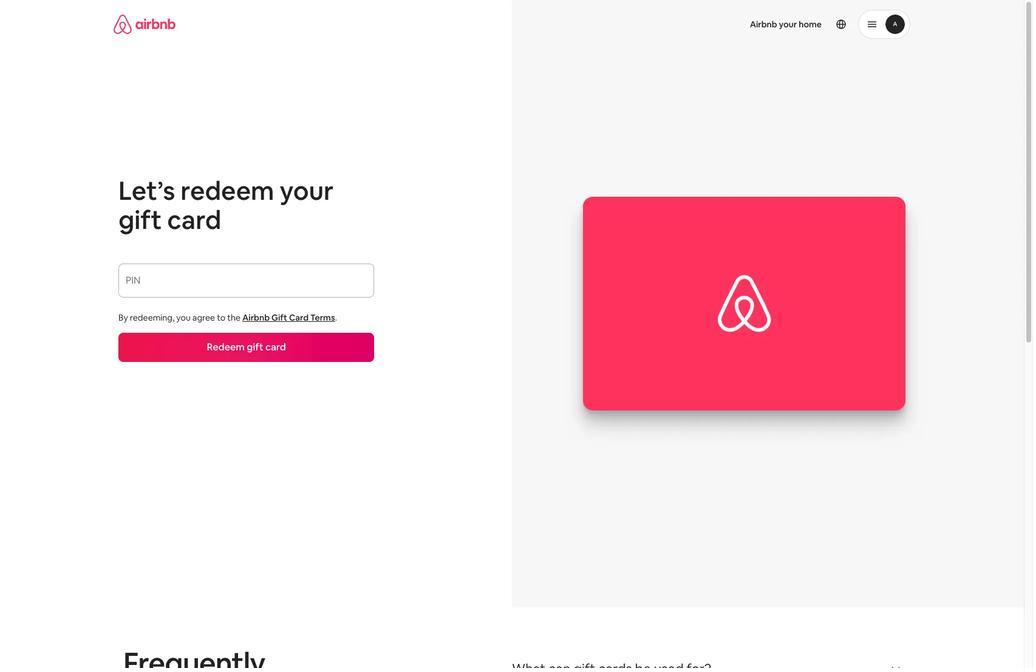 Task type: locate. For each thing, give the bounding box(es) containing it.
you
[[176, 312, 191, 323]]

airbnb left home
[[750, 19, 778, 30]]

airbnb right the
[[243, 312, 270, 323]]

0 vertical spatial airbnb
[[750, 19, 778, 30]]

profile element
[[527, 0, 911, 49]]

let's redeem your gift card
[[119, 174, 334, 236]]

airbnb
[[750, 19, 778, 30], [243, 312, 270, 323]]

the
[[227, 312, 241, 323]]

None text field
[[126, 280, 367, 292]]

0 horizontal spatial airbnb
[[243, 312, 270, 323]]

airbnb gift card terms link
[[243, 312, 335, 323]]

0 horizontal spatial your
[[280, 174, 334, 207]]

card
[[167, 204, 221, 236]]

1 horizontal spatial your
[[780, 19, 798, 30]]

terms
[[311, 312, 335, 323]]

your
[[780, 19, 798, 30], [280, 174, 334, 207]]

1 vertical spatial airbnb
[[243, 312, 270, 323]]

0 vertical spatial your
[[780, 19, 798, 30]]

gift
[[119, 204, 162, 236]]

redeem
[[181, 174, 274, 207]]

example gift card image
[[584, 197, 906, 411], [584, 197, 906, 411]]

home
[[799, 19, 822, 30]]

to
[[217, 312, 226, 323]]

1 vertical spatial your
[[280, 174, 334, 207]]

1 horizontal spatial airbnb
[[750, 19, 778, 30]]



Task type: describe. For each thing, give the bounding box(es) containing it.
airbnb your home
[[750, 19, 822, 30]]

your inside let's redeem your gift card
[[280, 174, 334, 207]]

.
[[335, 312, 337, 323]]

airbnb inside the 'profile' element
[[750, 19, 778, 30]]

airbnb your home link
[[743, 12, 830, 37]]

gift
[[272, 312, 288, 323]]

redeeming,
[[130, 312, 175, 323]]

let's
[[119, 174, 175, 207]]

by
[[119, 312, 128, 323]]

by redeeming, you agree to the airbnb gift card terms .
[[119, 312, 337, 323]]

card
[[289, 312, 309, 323]]

your inside the 'profile' element
[[780, 19, 798, 30]]

agree
[[193, 312, 215, 323]]



Task type: vqa. For each thing, say whether or not it's contained in the screenshot.
your
yes



